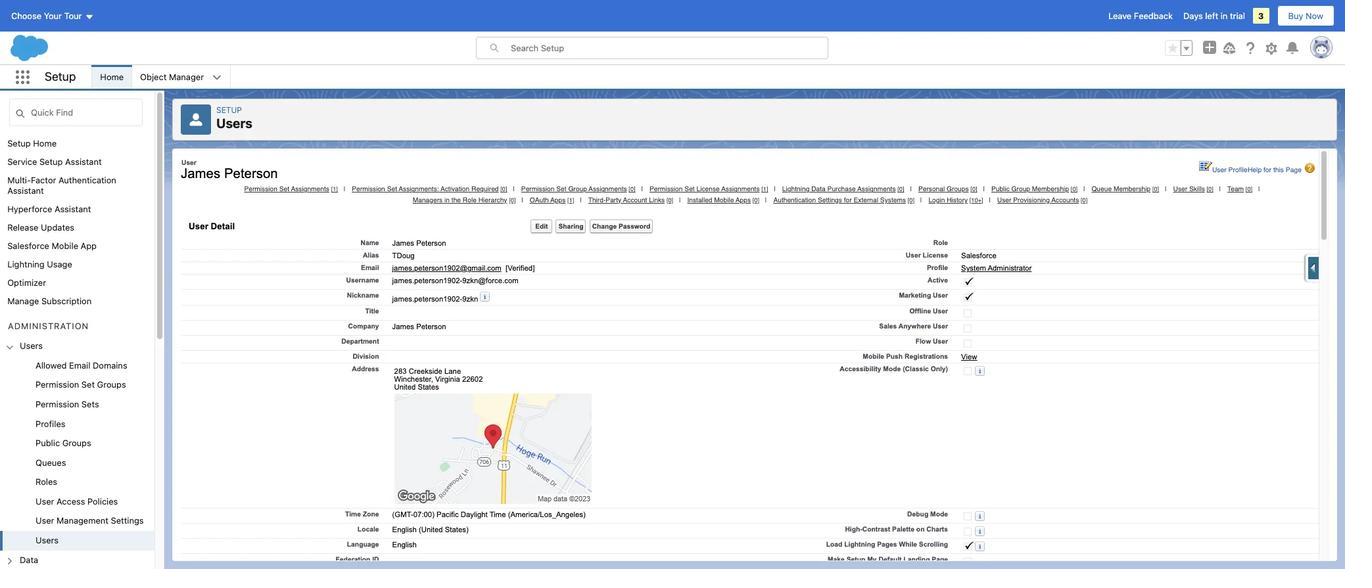 Task type: vqa. For each thing, say whether or not it's contained in the screenshot.
the left from
no



Task type: locate. For each thing, give the bounding box(es) containing it.
assistant inside "multi-factor authentication assistant"
[[7, 185, 44, 196]]

your
[[44, 11, 62, 21]]

assistant up updates
[[55, 204, 91, 214]]

user inside 'link'
[[36, 496, 54, 507]]

1 user from the top
[[36, 496, 54, 507]]

manage
[[7, 296, 39, 306]]

choose
[[11, 11, 41, 21]]

allowed email domains link
[[36, 360, 127, 372]]

0 vertical spatial users link
[[20, 341, 43, 352]]

users
[[216, 116, 252, 131], [20, 341, 43, 351], [36, 535, 59, 546]]

setup users
[[216, 105, 252, 131]]

0 vertical spatial groups
[[97, 380, 126, 390]]

0 horizontal spatial group
[[0, 356, 155, 551]]

2 vertical spatial assistant
[[55, 204, 91, 214]]

0 vertical spatial home
[[100, 72, 124, 82]]

permission down allowed
[[36, 380, 79, 390]]

public groups link
[[36, 438, 91, 450]]

permission set groups
[[36, 380, 126, 390]]

permission
[[36, 380, 79, 390], [36, 399, 79, 410]]

public groups
[[36, 438, 91, 449]]

users link
[[20, 341, 43, 352], [36, 535, 59, 547]]

home link
[[92, 65, 132, 89]]

policies
[[87, 496, 118, 507]]

1 horizontal spatial home
[[100, 72, 124, 82]]

1 permission from the top
[[36, 380, 79, 390]]

users up data
[[36, 535, 59, 546]]

assistant
[[65, 157, 102, 167], [7, 185, 44, 196], [55, 204, 91, 214]]

management
[[57, 516, 109, 526]]

now
[[1306, 11, 1324, 21]]

1 vertical spatial assistant
[[7, 185, 44, 196]]

groups
[[97, 380, 126, 390], [62, 438, 91, 449]]

group containing allowed email domains
[[0, 356, 155, 551]]

setup home link
[[7, 138, 57, 149]]

user
[[36, 496, 54, 507], [36, 516, 54, 526]]

2 user from the top
[[36, 516, 54, 526]]

1 vertical spatial permission
[[36, 399, 79, 410]]

users down the setup link
[[216, 116, 252, 131]]

groups right public
[[62, 438, 91, 449]]

1 vertical spatial home
[[33, 138, 57, 149]]

0 vertical spatial assistant
[[65, 157, 102, 167]]

user access policies
[[36, 496, 118, 507]]

app
[[81, 241, 97, 251]]

days
[[1184, 11, 1203, 21]]

home up the service setup assistant link
[[33, 138, 57, 149]]

home left object
[[100, 72, 124, 82]]

user down 'user access policies' 'link'
[[36, 516, 54, 526]]

users down administration
[[20, 341, 43, 351]]

permission for permission sets
[[36, 399, 79, 410]]

1 vertical spatial groups
[[62, 438, 91, 449]]

0 vertical spatial group
[[1165, 40, 1193, 56]]

permission set groups link
[[36, 380, 126, 391]]

group
[[1165, 40, 1193, 56], [0, 356, 155, 551]]

users link up data
[[36, 535, 59, 547]]

authentication
[[59, 175, 116, 185]]

manager
[[169, 72, 204, 82]]

0 horizontal spatial groups
[[62, 438, 91, 449]]

groups down domains
[[97, 380, 126, 390]]

setup for setup home
[[7, 138, 31, 149]]

assistant up authentication
[[65, 157, 102, 167]]

manage subscription link
[[7, 296, 92, 306]]

0 vertical spatial user
[[36, 496, 54, 507]]

Search Setup text field
[[511, 37, 828, 59]]

leave
[[1109, 11, 1132, 21]]

1 vertical spatial users
[[20, 341, 43, 351]]

setup inside setup users
[[216, 105, 242, 115]]

setup link
[[216, 105, 242, 115]]

permission up the profiles
[[36, 399, 79, 410]]

users tree item
[[0, 337, 155, 551], [0, 531, 155, 551]]

1 vertical spatial user
[[36, 516, 54, 526]]

trial
[[1231, 11, 1246, 21]]

hyperforce assistant
[[7, 204, 91, 214]]

0 horizontal spatial home
[[33, 138, 57, 149]]

usage
[[47, 259, 72, 270]]

buy
[[1289, 11, 1304, 21]]

user for user access policies
[[36, 496, 54, 507]]

2 vertical spatial users
[[36, 535, 59, 546]]

left
[[1206, 11, 1219, 21]]

in
[[1221, 11, 1228, 21]]

0 vertical spatial permission
[[36, 380, 79, 390]]

Quick Find search field
[[9, 99, 143, 126]]

optimizer
[[7, 278, 46, 288]]

3
[[1259, 11, 1264, 21]]

user down roles link
[[36, 496, 54, 507]]

allowed email domains
[[36, 360, 127, 371]]

users link down administration
[[20, 341, 43, 352]]

roles
[[36, 477, 57, 488]]

queues link
[[36, 458, 66, 469]]

1 horizontal spatial groups
[[97, 380, 126, 390]]

set
[[81, 380, 95, 390]]

lightning usage
[[7, 259, 72, 270]]

permission sets link
[[36, 399, 99, 411]]

optimizer link
[[7, 278, 46, 288]]

hyperforce
[[7, 204, 52, 214]]

email
[[69, 360, 90, 371]]

permission sets
[[36, 399, 99, 410]]

2 permission from the top
[[36, 399, 79, 410]]

setup
[[45, 70, 76, 83], [216, 105, 242, 115], [7, 138, 31, 149], [39, 157, 63, 167]]

leave feedback link
[[1109, 11, 1173, 21]]

factor
[[31, 175, 56, 185]]

salesforce
[[7, 241, 49, 251]]

home
[[100, 72, 124, 82], [33, 138, 57, 149]]

assistant up hyperforce
[[7, 185, 44, 196]]

tour
[[64, 11, 82, 21]]

service
[[7, 157, 37, 167]]

data link
[[20, 555, 38, 566]]

1 vertical spatial group
[[0, 356, 155, 551]]

lightning
[[7, 259, 45, 270]]



Task type: describe. For each thing, give the bounding box(es) containing it.
leave feedback
[[1109, 11, 1173, 21]]

salesforce mobile app link
[[7, 241, 97, 251]]

buy now
[[1289, 11, 1324, 21]]

multi-factor authentication assistant link
[[7, 175, 155, 196]]

queues
[[36, 458, 66, 468]]

user management settings
[[36, 516, 144, 526]]

profiles
[[36, 419, 65, 429]]

home inside home "link"
[[100, 72, 124, 82]]

setup tree tree
[[0, 134, 155, 570]]

manage subscription
[[7, 296, 92, 306]]

release
[[7, 222, 38, 233]]

choose your tour button
[[11, 5, 94, 26]]

allowed
[[36, 360, 67, 371]]

subscription
[[41, 296, 92, 306]]

feedback
[[1134, 11, 1173, 21]]

home inside setup tree tree
[[33, 138, 57, 149]]

service setup assistant
[[7, 157, 102, 167]]

setup for setup users
[[216, 105, 242, 115]]

mobile
[[52, 241, 78, 251]]

setup for setup
[[45, 70, 76, 83]]

service setup assistant link
[[7, 157, 102, 167]]

access
[[57, 496, 85, 507]]

updates
[[41, 222, 74, 233]]

1 users tree item from the top
[[0, 337, 155, 551]]

0 vertical spatial users
[[216, 116, 252, 131]]

permission for permission set groups
[[36, 380, 79, 390]]

multi-factor authentication assistant
[[7, 175, 116, 196]]

settings
[[111, 516, 144, 526]]

sets
[[81, 399, 99, 410]]

choose your tour
[[11, 11, 82, 21]]

user for user management settings
[[36, 516, 54, 526]]

multi-
[[7, 175, 31, 185]]

release updates link
[[7, 222, 74, 233]]

public
[[36, 438, 60, 449]]

lightning usage link
[[7, 259, 72, 270]]

buy now button
[[1278, 5, 1335, 26]]

profiles link
[[36, 419, 65, 430]]

days left in trial
[[1184, 11, 1246, 21]]

object
[[140, 72, 167, 82]]

domains
[[93, 360, 127, 371]]

2 users tree item from the top
[[0, 531, 155, 551]]

object manager link
[[132, 65, 212, 89]]

users for bottommost users link
[[36, 535, 59, 546]]

administration
[[8, 321, 89, 331]]

user management settings link
[[36, 516, 144, 528]]

1 horizontal spatial group
[[1165, 40, 1193, 56]]

salesforce mobile app
[[7, 241, 97, 251]]

data
[[20, 555, 38, 565]]

object manager
[[140, 72, 204, 82]]

user access policies link
[[36, 496, 118, 508]]

users for the topmost users link
[[20, 341, 43, 351]]

setup home
[[7, 138, 57, 149]]

1 vertical spatial users link
[[36, 535, 59, 547]]

release updates
[[7, 222, 74, 233]]

roles link
[[36, 477, 57, 489]]

hyperforce assistant link
[[7, 204, 91, 214]]



